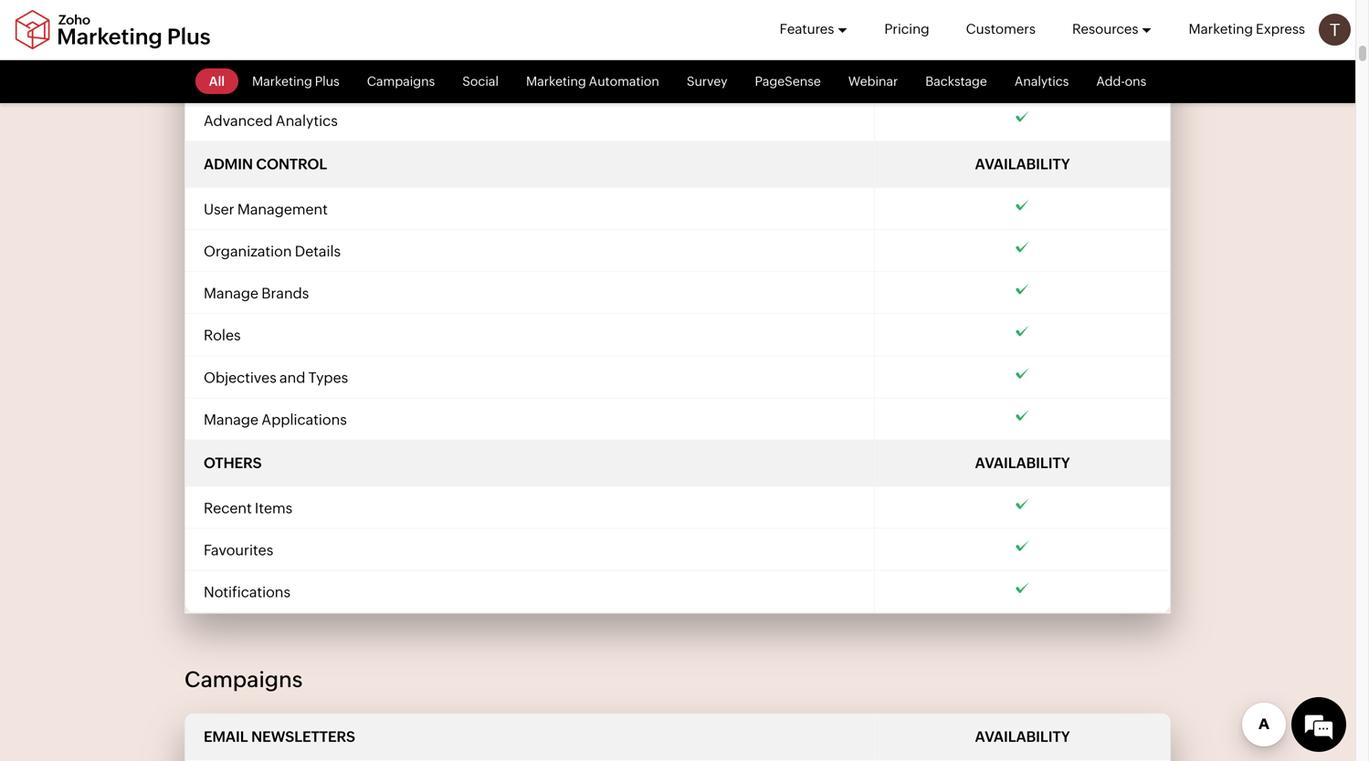 Task type: describe. For each thing, give the bounding box(es) containing it.
resources link
[[1073, 0, 1152, 58]]

all
[[209, 74, 225, 89]]

pricing link
[[885, 0, 930, 58]]

advanced
[[204, 112, 273, 129]]

marketing plus
[[252, 74, 340, 89]]

management
[[237, 201, 328, 218]]

social for social media
[[204, 70, 245, 87]]

resources
[[1073, 21, 1139, 37]]

media
[[248, 70, 290, 87]]

applications
[[261, 411, 347, 428]]

organization
[[204, 243, 292, 260]]

items
[[255, 500, 293, 517]]

customers
[[966, 21, 1036, 37]]

manage for manage brands
[[204, 285, 259, 302]]

1 vertical spatial campaigns
[[185, 668, 303, 693]]

others
[[204, 455, 262, 472]]

social for social
[[462, 74, 499, 89]]

notifications
[[204, 584, 291, 601]]

recent items
[[204, 500, 293, 517]]

details
[[295, 243, 341, 260]]

and
[[280, 369, 306, 386]]

2 availability from the top
[[975, 455, 1070, 472]]

0 vertical spatial analytics
[[1015, 74, 1069, 89]]

add-ons
[[1097, 74, 1147, 89]]

manage for manage applications
[[204, 411, 259, 428]]

objectives and types
[[204, 369, 348, 386]]

marketing express
[[1189, 21, 1306, 37]]

admin control
[[204, 156, 327, 173]]

pagesense
[[755, 74, 821, 89]]

marketing express link
[[1189, 0, 1306, 58]]

email newsletters
[[204, 729, 355, 746]]

add-
[[1097, 74, 1125, 89]]

sales
[[204, 28, 240, 45]]

brands
[[261, 285, 309, 302]]



Task type: vqa. For each thing, say whether or not it's contained in the screenshot.
we to the bottom
no



Task type: locate. For each thing, give the bounding box(es) containing it.
roles
[[204, 327, 241, 344]]

customers link
[[966, 0, 1036, 58]]

email
[[204, 729, 248, 746]]

webinar
[[848, 74, 898, 89]]

features
[[780, 21, 834, 37]]

organization details
[[204, 243, 341, 260]]

availability for newsletters
[[975, 729, 1070, 746]]

1 manage from the top
[[204, 285, 259, 302]]

user
[[204, 201, 234, 218]]

manage brands
[[204, 285, 309, 302]]

objectives
[[204, 369, 277, 386]]

social media
[[204, 70, 290, 87]]

1 vertical spatial availability
[[975, 455, 1070, 472]]

3 availability from the top
[[975, 729, 1070, 746]]

manage up roles on the left
[[204, 285, 259, 302]]

backstage
[[926, 74, 987, 89]]

1 availability from the top
[[975, 156, 1070, 173]]

types
[[308, 369, 348, 386]]

1 vertical spatial analytics
[[276, 112, 338, 129]]

0 vertical spatial availability
[[975, 156, 1070, 173]]

control
[[256, 156, 327, 173]]

zoho marketingplus logo image
[[14, 10, 212, 50]]

availability for control
[[975, 156, 1070, 173]]

analytics down customers link
[[1015, 74, 1069, 89]]

social
[[204, 70, 245, 87], [462, 74, 499, 89]]

0 horizontal spatial analytics
[[276, 112, 338, 129]]

analytics down marketing plus
[[276, 112, 338, 129]]

terry turtle image
[[1319, 14, 1351, 46]]

recent
[[204, 500, 252, 517]]

1 horizontal spatial social
[[462, 74, 499, 89]]

manage down objectives
[[204, 411, 259, 428]]

features link
[[780, 0, 848, 58]]

advanced analytics
[[204, 112, 338, 129]]

analytics
[[1015, 74, 1069, 89], [276, 112, 338, 129]]

0 horizontal spatial campaigns
[[185, 668, 303, 693]]

user management
[[204, 201, 328, 218]]

campaigns
[[367, 74, 435, 89], [185, 668, 303, 693]]

2 vertical spatial availability
[[975, 729, 1070, 746]]

ons
[[1125, 74, 1147, 89]]

admin
[[204, 156, 253, 173]]

favourites
[[204, 542, 273, 559]]

1 horizontal spatial analytics
[[1015, 74, 1069, 89]]

availability
[[975, 156, 1070, 173], [975, 455, 1070, 472], [975, 729, 1070, 746]]

newsletters
[[251, 729, 355, 746]]

0 horizontal spatial social
[[204, 70, 245, 87]]

2 manage from the top
[[204, 411, 259, 428]]

marketing automation
[[526, 74, 659, 89]]

manage applications
[[204, 411, 347, 428]]

marketing
[[1189, 21, 1253, 37]]

survey
[[687, 74, 728, 89]]

express
[[1256, 21, 1306, 37]]

pricing
[[885, 21, 930, 37]]

1 vertical spatial manage
[[204, 411, 259, 428]]

0 vertical spatial manage
[[204, 285, 259, 302]]

0 vertical spatial campaigns
[[367, 74, 435, 89]]

1 horizontal spatial campaigns
[[367, 74, 435, 89]]

manage
[[204, 285, 259, 302], [204, 411, 259, 428]]



